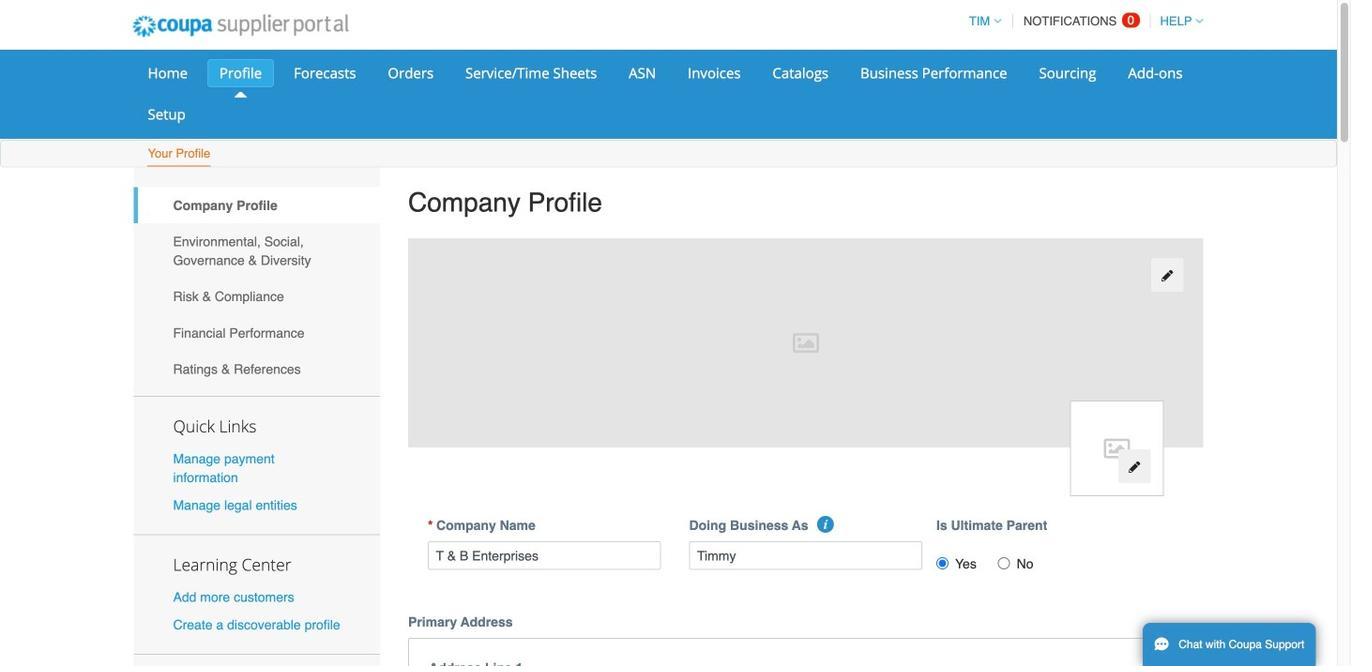 Task type: describe. For each thing, give the bounding box(es) containing it.
coupa supplier portal image
[[120, 3, 362, 50]]

additional information image
[[817, 516, 834, 533]]

change image image for the background image
[[1161, 269, 1174, 282]]

logo image
[[1071, 401, 1164, 497]]

background image
[[408, 239, 1204, 448]]



Task type: vqa. For each thing, say whether or not it's contained in the screenshot.
rightmost US
no



Task type: locate. For each thing, give the bounding box(es) containing it.
None text field
[[428, 542, 661, 570]]

1 vertical spatial change image image
[[1128, 461, 1142, 474]]

None radio
[[937, 558, 949, 570], [998, 558, 1011, 570], [937, 558, 949, 570], [998, 558, 1011, 570]]

0 vertical spatial change image image
[[1161, 269, 1174, 282]]

navigation
[[961, 3, 1204, 39]]

1 horizontal spatial change image image
[[1161, 269, 1174, 282]]

change image image for logo
[[1128, 461, 1142, 474]]

change image image
[[1161, 269, 1174, 282], [1128, 461, 1142, 474]]

0 horizontal spatial change image image
[[1128, 461, 1142, 474]]

None text field
[[689, 542, 923, 570]]



